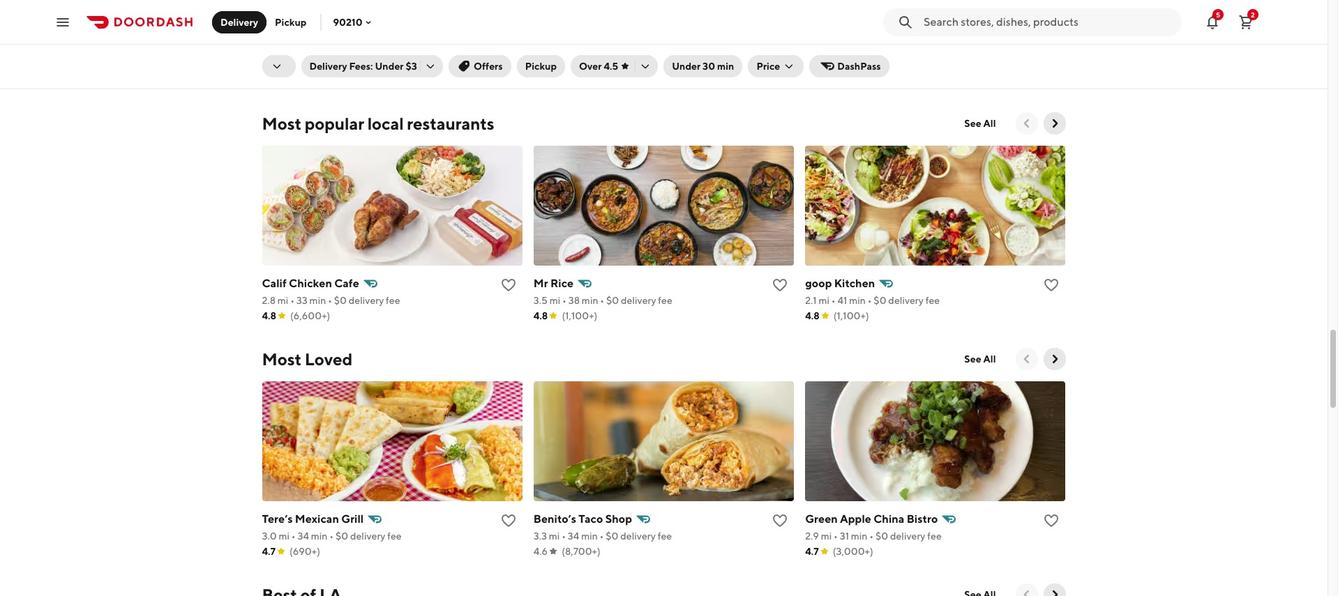 Task type: describe. For each thing, give the bounding box(es) containing it.
4.8 for calif chicken cafe
[[262, 310, 276, 322]]

tere's mexican grill
[[262, 513, 364, 526]]

(3,000+)
[[833, 546, 874, 557]]

• up '(690+)'
[[292, 531, 296, 542]]

click to add this store to your saved list image for green apple china bistro
[[1044, 513, 1061, 530]]

(361)
[[290, 74, 312, 86]]

$​0 for green apple china bistro
[[876, 531, 889, 542]]

green
[[806, 513, 838, 526]]

2
[[1252, 10, 1256, 18]]

delivery fees: under $3
[[310, 61, 417, 72]]

2.1 mi • 41 min • $​0 delivery fee
[[806, 295, 940, 306]]

chicken
[[289, 277, 332, 290]]

• down green apple china bistro
[[870, 531, 874, 542]]

under 30 min button
[[664, 55, 743, 77]]

33
[[297, 295, 308, 306]]

2 previous button of carousel image from the top
[[1020, 588, 1034, 597]]

green apple china bistro
[[806, 513, 938, 526]]

delivery for goop kitchen
[[889, 295, 924, 306]]

30
[[703, 61, 716, 72]]

mi for green apple china bistro
[[821, 531, 832, 542]]

2.8
[[262, 295, 276, 306]]

• up (6,600+)
[[328, 295, 332, 306]]

2.1
[[806, 295, 817, 306]]

delivery for green apple china bistro
[[891, 531, 926, 542]]

the coffee bean & tea leaf
[[534, 41, 676, 54]]

3.0 mi • 34 min • $​0 delivery fee
[[262, 531, 402, 542]]

• left 33
[[290, 295, 295, 306]]

benito's taco shop
[[534, 513, 633, 526]]

1 under from the left
[[375, 61, 404, 72]]

most popular local restaurants link
[[262, 112, 495, 134]]

$3
[[406, 61, 417, 72]]

china
[[874, 513, 905, 526]]

the
[[534, 41, 554, 54]]

offers
[[474, 61, 503, 72]]

• down kitchen
[[868, 295, 872, 306]]

see for most loved
[[965, 354, 982, 365]]

2.9
[[806, 531, 819, 542]]

goop kitchen
[[806, 277, 876, 290]]

fee for the coffee bean & tea leaf
[[657, 59, 671, 70]]

fee for tere's mexican grill
[[388, 531, 402, 542]]

offers button
[[449, 55, 511, 77]]

(1,100+) for rice
[[562, 310, 598, 322]]

0 vertical spatial pickup button
[[267, 11, 315, 33]]

• left 4.5 in the left of the page
[[599, 59, 603, 70]]

click to add this store to your saved list image for benito's taco shop
[[772, 513, 789, 530]]

• left 24
[[289, 59, 293, 70]]

1 horizontal spatial pickup button
[[517, 55, 565, 77]]

rice
[[551, 277, 574, 290]]

fee for green apple china bistro
[[928, 531, 942, 542]]

24
[[295, 59, 306, 70]]

delivery for tere's mexican grill
[[350, 531, 386, 542]]

all for most loved
[[984, 354, 996, 365]]

most popular local restaurants
[[262, 114, 495, 133]]

min for the coffee bean & tea leaf
[[580, 59, 597, 70]]

1.9 mi • 24 min • $​0 delivery fee
[[262, 59, 399, 70]]

2.8 mi • 33 min • $​0 delivery fee
[[262, 295, 400, 306]]

benito's
[[534, 513, 577, 526]]

min inside under 30 min button
[[718, 61, 735, 72]]

click to add this store to your saved list image for calif chicken cafe
[[500, 277, 517, 294]]

goop
[[806, 277, 832, 290]]

mr
[[534, 277, 548, 290]]

apple
[[840, 513, 872, 526]]

starbucks
[[262, 41, 314, 54]]

tea
[[633, 41, 651, 54]]

min for goop kitchen
[[850, 295, 866, 306]]

see for most popular local restaurants
[[965, 118, 982, 129]]

• left 31
[[834, 531, 838, 542]]

min for calif chicken cafe
[[310, 295, 326, 306]]

(1,100+) for kitchen
[[834, 310, 870, 322]]

&
[[623, 41, 630, 54]]

mexican
[[295, 513, 339, 526]]

click to add this store to your saved list image for the coffee bean & tea leaf
[[772, 41, 789, 58]]

1.8 mi • 25 min • $​0 delivery fee
[[534, 59, 671, 70]]

41
[[838, 295, 848, 306]]

fee for calif chicken cafe
[[386, 295, 400, 306]]

1 previous button of carousel image from the top
[[1020, 352, 1034, 366]]

31
[[840, 531, 850, 542]]

bistro
[[907, 513, 938, 526]]

click to add this store to your saved list image for goop kitchen
[[1044, 277, 1061, 294]]

open menu image
[[54, 14, 71, 30]]

see all for most loved
[[965, 354, 996, 365]]

mi for the coffee bean & tea leaf
[[548, 59, 559, 70]]

notification bell image
[[1205, 14, 1222, 30]]

3.3 mi • 34 min • $​0 delivery fee
[[534, 531, 672, 542]]

$​0 for starbucks
[[333, 59, 346, 70]]

see all link for most loved
[[957, 348, 1005, 370]]

$​0 for goop kitchen
[[874, 295, 887, 306]]

(1,600+)
[[561, 74, 599, 86]]

delivery for delivery fees: under $3
[[310, 61, 347, 72]]

delivery for starbucks
[[348, 59, 383, 70]]

fees:
[[349, 61, 373, 72]]

delivery for the coffee bean & tea leaf
[[619, 59, 655, 70]]

3.0
[[262, 531, 277, 542]]

next button of carousel image for previous button of carousel image
[[1048, 116, 1062, 130]]

over 4.5 button
[[571, 55, 658, 77]]

taco
[[579, 513, 603, 526]]

min for starbucks
[[308, 59, 325, 70]]

popular
[[305, 114, 364, 133]]

delivery for calif chicken cafe
[[349, 295, 384, 306]]

mr rice
[[534, 277, 574, 290]]

bean
[[594, 41, 621, 54]]

• down the mexican
[[330, 531, 334, 542]]

delivery button
[[212, 11, 267, 33]]

shop
[[606, 513, 633, 526]]

• right 38
[[601, 295, 605, 306]]



Task type: locate. For each thing, give the bounding box(es) containing it.
delivery
[[348, 59, 383, 70], [619, 59, 655, 70], [349, 295, 384, 306], [621, 295, 657, 306], [889, 295, 924, 306], [350, 531, 386, 542], [621, 531, 656, 542], [891, 531, 926, 542]]

1 horizontal spatial (1,100+)
[[834, 310, 870, 322]]

min right 31
[[851, 531, 868, 542]]

0 vertical spatial next button of carousel image
[[1048, 116, 1062, 130]]

3.3
[[534, 531, 547, 542]]

0 horizontal spatial delivery
[[221, 16, 258, 28]]

3 4.8 from the left
[[806, 310, 820, 322]]

fee for mr rice
[[658, 295, 673, 306]]

1 vertical spatial pickup
[[525, 61, 557, 72]]

min down the mexican
[[311, 531, 328, 542]]

2 next button of carousel image from the top
[[1048, 588, 1062, 597]]

pickup
[[275, 16, 307, 28], [525, 61, 557, 72]]

1 4.8 from the left
[[262, 310, 276, 322]]

1 vertical spatial all
[[984, 354, 996, 365]]

1 all from the top
[[984, 118, 996, 129]]

4.7 for green apple china bistro
[[806, 546, 819, 557]]

0 horizontal spatial pickup
[[275, 16, 307, 28]]

grill
[[341, 513, 364, 526]]

$​0 down kitchen
[[874, 295, 887, 306]]

0 horizontal spatial under
[[375, 61, 404, 72]]

1 next button of carousel image from the top
[[1048, 116, 1062, 130]]

see all
[[965, 118, 996, 129], [965, 354, 996, 365]]

• down 'benito's'
[[562, 531, 566, 542]]

Store search: begin typing to search for stores available on DoorDash text field
[[924, 14, 1174, 30]]

• right 24
[[327, 59, 331, 70]]

mi right 3.5
[[550, 295, 561, 306]]

1 horizontal spatial under
[[672, 61, 701, 72]]

click to add this store to your saved list image up price
[[772, 41, 789, 58]]

90210
[[333, 16, 363, 28]]

2 all from the top
[[984, 354, 996, 365]]

34 for taco
[[568, 531, 580, 542]]

tere's
[[262, 513, 293, 526]]

delivery down tea
[[619, 59, 655, 70]]

4.8
[[262, 310, 276, 322], [534, 310, 548, 322], [806, 310, 820, 322]]

cafe
[[334, 277, 359, 290]]

pickup button down 'the'
[[517, 55, 565, 77]]

delivery down 90210 popup button
[[348, 59, 383, 70]]

2 horizontal spatial 4.7
[[806, 546, 819, 557]]

click to add this store to your saved list image
[[500, 277, 517, 294], [1044, 277, 1061, 294], [500, 513, 517, 530], [772, 513, 789, 530], [1044, 513, 1061, 530]]

pickup for the rightmost pickup "button"
[[525, 61, 557, 72]]

min right 30
[[718, 61, 735, 72]]

delivery for benito's taco shop
[[621, 531, 656, 542]]

• left 41
[[832, 295, 836, 306]]

min for mr rice
[[582, 295, 599, 306]]

previous button of carousel image
[[1020, 352, 1034, 366], [1020, 588, 1034, 597]]

1.8
[[534, 59, 546, 70]]

(6,600+)
[[290, 310, 330, 322]]

mi right 2.9
[[821, 531, 832, 542]]

pickup button up starbucks
[[267, 11, 315, 33]]

see
[[965, 118, 982, 129], [965, 354, 982, 365]]

mi right 1.8
[[548, 59, 559, 70]]

pickup up starbucks
[[275, 16, 307, 28]]

1 vertical spatial previous button of carousel image
[[1020, 588, 1034, 597]]

mi right 2.1
[[819, 295, 830, 306]]

dashpass button
[[810, 55, 890, 77]]

0 vertical spatial see all link
[[957, 112, 1005, 134]]

2 see all from the top
[[965, 354, 996, 365]]

min for green apple china bistro
[[851, 531, 868, 542]]

min for benito's taco shop
[[582, 531, 598, 542]]

fee for starbucks
[[385, 59, 399, 70]]

1 vertical spatial see all
[[965, 354, 996, 365]]

delivery for mr rice
[[621, 295, 657, 306]]

$​0
[[333, 59, 346, 70], [605, 59, 617, 70], [334, 295, 347, 306], [607, 295, 619, 306], [874, 295, 887, 306], [336, 531, 348, 542], [606, 531, 619, 542], [876, 531, 889, 542]]

1 vertical spatial see all link
[[957, 348, 1005, 370]]

0 vertical spatial previous button of carousel image
[[1020, 352, 1034, 366]]

next button of carousel image for first previous button of carousel icon from the bottom
[[1048, 588, 1062, 597]]

90210 button
[[333, 16, 374, 28]]

$​0 for the coffee bean & tea leaf
[[605, 59, 617, 70]]

34
[[298, 531, 309, 542], [568, 531, 580, 542]]

$​0 down grill at the bottom of the page
[[336, 531, 348, 542]]

$​0 for tere's mexican grill
[[336, 531, 348, 542]]

min for tere's mexican grill
[[311, 531, 328, 542]]

2.9 mi • 31 min • $​0 delivery fee
[[806, 531, 942, 542]]

1 most from the top
[[262, 114, 302, 133]]

see all link
[[957, 112, 1005, 134], [957, 348, 1005, 370]]

$​0 for benito's taco shop
[[606, 531, 619, 542]]

price
[[757, 61, 781, 72]]

$​0 down cafe
[[334, 295, 347, 306]]

1 horizontal spatial 4.7
[[534, 74, 548, 86]]

2 4.8 from the left
[[534, 310, 548, 322]]

1.9
[[262, 59, 274, 70]]

4.8 down 2.1
[[806, 310, 820, 322]]

min
[[308, 59, 325, 70], [580, 59, 597, 70], [718, 61, 735, 72], [310, 295, 326, 306], [582, 295, 599, 306], [850, 295, 866, 306], [311, 531, 328, 542], [582, 531, 598, 542], [851, 531, 868, 542]]

fee for goop kitchen
[[926, 295, 940, 306]]

calif chicken cafe
[[262, 277, 359, 290]]

$​0 left the fees:
[[333, 59, 346, 70]]

click to add this store to your saved list image left goop
[[772, 277, 789, 294]]

34 up '(690+)'
[[298, 531, 309, 542]]

2 34 from the left
[[568, 531, 580, 542]]

click to add this store to your saved list image for mr rice
[[772, 277, 789, 294]]

• left 38
[[563, 295, 567, 306]]

2 (1,100+) from the left
[[834, 310, 870, 322]]

1 (1,100+) from the left
[[562, 310, 598, 322]]

0 vertical spatial see all
[[965, 118, 996, 129]]

0 horizontal spatial 4.7
[[262, 546, 276, 557]]

3.5
[[534, 295, 548, 306]]

dashpass
[[838, 61, 881, 72]]

under 30 min
[[672, 61, 735, 72]]

• left 25
[[561, 59, 565, 70]]

previous button of carousel image
[[1020, 116, 1034, 130]]

all left next button of carousel icon
[[984, 354, 996, 365]]

all for most popular local restaurants
[[984, 118, 996, 129]]

34 for mexican
[[298, 531, 309, 542]]

1 see all from the top
[[965, 118, 996, 129]]

3 items, open order cart image
[[1238, 14, 1255, 30]]

1 vertical spatial next button of carousel image
[[1048, 588, 1062, 597]]

$​0 down china
[[876, 531, 889, 542]]

1 horizontal spatial delivery
[[310, 61, 347, 72]]

(1,100+)
[[562, 310, 598, 322], [834, 310, 870, 322]]

4.7 down 3.0
[[262, 546, 276, 557]]

4.8 down 2.8 at the left
[[262, 310, 276, 322]]

over
[[579, 61, 602, 72]]

2 see from the top
[[965, 354, 982, 365]]

delivery down grill at the bottom of the page
[[350, 531, 386, 542]]

min right 33
[[310, 295, 326, 306]]

next button of carousel image
[[1048, 116, 1062, 130], [1048, 588, 1062, 597]]

1 vertical spatial most
[[262, 349, 302, 369]]

calif
[[262, 277, 287, 290]]

2 see all link from the top
[[957, 348, 1005, 370]]

(690+)
[[290, 546, 320, 557]]

most
[[262, 114, 302, 133], [262, 349, 302, 369]]

click to add this store to your saved list image for tere's mexican grill
[[500, 513, 517, 530]]

click to add this store to your saved list image up offers at the top left of page
[[500, 41, 517, 58]]

kitchen
[[835, 277, 876, 290]]

min down taco
[[582, 531, 598, 542]]

4.7 for the coffee bean & tea leaf
[[534, 74, 548, 86]]

local
[[368, 114, 404, 133]]

1 horizontal spatial 34
[[568, 531, 580, 542]]

•
[[289, 59, 293, 70], [327, 59, 331, 70], [561, 59, 565, 70], [599, 59, 603, 70], [290, 295, 295, 306], [328, 295, 332, 306], [563, 295, 567, 306], [601, 295, 605, 306], [832, 295, 836, 306], [868, 295, 872, 306], [292, 531, 296, 542], [330, 531, 334, 542], [562, 531, 566, 542], [600, 531, 604, 542], [834, 531, 838, 542], [870, 531, 874, 542]]

fee for benito's taco shop
[[658, 531, 672, 542]]

fee
[[385, 59, 399, 70], [657, 59, 671, 70], [386, 295, 400, 306], [658, 295, 673, 306], [926, 295, 940, 306], [388, 531, 402, 542], [658, 531, 672, 542], [928, 531, 942, 542]]

4.4
[[262, 74, 276, 86]]

4.7 down 1.8
[[534, 74, 548, 86]]

most for most loved
[[262, 349, 302, 369]]

4.8 down 3.5
[[534, 310, 548, 322]]

0 vertical spatial delivery
[[221, 16, 258, 28]]

5
[[1217, 10, 1221, 18]]

4.5
[[604, 61, 619, 72]]

delivery down shop
[[621, 531, 656, 542]]

1 vertical spatial delivery
[[310, 61, 347, 72]]

1 horizontal spatial 4.8
[[534, 310, 548, 322]]

4.7
[[534, 74, 548, 86], [262, 546, 276, 557], [806, 546, 819, 557]]

delivery for delivery
[[221, 16, 258, 28]]

coffee
[[556, 41, 592, 54]]

loved
[[305, 349, 353, 369]]

mi for mr rice
[[550, 295, 561, 306]]

mi for goop kitchen
[[819, 295, 830, 306]]

min right 25
[[580, 59, 597, 70]]

all
[[984, 118, 996, 129], [984, 354, 996, 365]]

see all for most popular local restaurants
[[965, 118, 996, 129]]

25
[[567, 59, 578, 70]]

min right 38
[[582, 295, 599, 306]]

1 vertical spatial see
[[965, 354, 982, 365]]

$​0 for mr rice
[[607, 295, 619, 306]]

price button
[[749, 55, 804, 77]]

next button of carousel image
[[1048, 352, 1062, 366]]

mi for tere's mexican grill
[[279, 531, 290, 542]]

mi for starbucks
[[276, 59, 287, 70]]

delivery down cafe
[[349, 295, 384, 306]]

under left 30
[[672, 61, 701, 72]]

most down 4.4
[[262, 114, 302, 133]]

0 vertical spatial pickup
[[275, 16, 307, 28]]

most left "loved"
[[262, 349, 302, 369]]

click to add this store to your saved list image
[[500, 41, 517, 58], [772, 41, 789, 58], [772, 277, 789, 294]]

most loved link
[[262, 348, 353, 370]]

0 horizontal spatial 34
[[298, 531, 309, 542]]

(1,100+) down 41
[[834, 310, 870, 322]]

under
[[375, 61, 404, 72], [672, 61, 701, 72]]

(1,100+) down 38
[[562, 310, 598, 322]]

delivery down the bistro
[[891, 531, 926, 542]]

min right 24
[[308, 59, 325, 70]]

over 4.5
[[579, 61, 619, 72]]

min right 41
[[850, 295, 866, 306]]

1 see all link from the top
[[957, 112, 1005, 134]]

most loved
[[262, 349, 353, 369]]

1 horizontal spatial pickup
[[525, 61, 557, 72]]

0 vertical spatial see
[[965, 118, 982, 129]]

4.6
[[534, 546, 548, 557]]

pickup for pickup "button" to the top
[[275, 16, 307, 28]]

restaurants
[[407, 114, 495, 133]]

pickup down 'the'
[[525, 61, 557, 72]]

38
[[569, 295, 580, 306]]

under inside button
[[672, 61, 701, 72]]

see all link for most popular local restaurants
[[957, 112, 1005, 134]]

most for most popular local restaurants
[[262, 114, 302, 133]]

2 most from the top
[[262, 349, 302, 369]]

mi right 2.8 at the left
[[278, 295, 289, 306]]

$​0 down bean
[[605, 59, 617, 70]]

delivery right 38
[[621, 295, 657, 306]]

$​0 down shop
[[606, 531, 619, 542]]

0 vertical spatial most
[[262, 114, 302, 133]]

mi for benito's taco shop
[[549, 531, 560, 542]]

• down taco
[[600, 531, 604, 542]]

mi right 3.3
[[549, 531, 560, 542]]

leaf
[[653, 41, 676, 54]]

mi right 1.9
[[276, 59, 287, 70]]

$​0 for calif chicken cafe
[[334, 295, 347, 306]]

delivery right 41
[[889, 295, 924, 306]]

0 vertical spatial all
[[984, 118, 996, 129]]

0 horizontal spatial pickup button
[[267, 11, 315, 33]]

1 vertical spatial pickup button
[[517, 55, 565, 77]]

1 34 from the left
[[298, 531, 309, 542]]

pickup button
[[267, 11, 315, 33], [517, 55, 565, 77]]

mi
[[276, 59, 287, 70], [548, 59, 559, 70], [278, 295, 289, 306], [550, 295, 561, 306], [819, 295, 830, 306], [279, 531, 290, 542], [549, 531, 560, 542], [821, 531, 832, 542]]

$​0 right 38
[[607, 295, 619, 306]]

4.7 for tere's mexican grill
[[262, 546, 276, 557]]

3.5 mi • 38 min • $​0 delivery fee
[[534, 295, 673, 306]]

(8,700+)
[[562, 546, 601, 557]]

34 up (8,700+)
[[568, 531, 580, 542]]

0 horizontal spatial 4.8
[[262, 310, 276, 322]]

under left $3 on the left
[[375, 61, 404, 72]]

1 see from the top
[[965, 118, 982, 129]]

4.8 for mr rice
[[534, 310, 548, 322]]

2 horizontal spatial 4.8
[[806, 310, 820, 322]]

4.7 down 2.9
[[806, 546, 819, 557]]

2 button
[[1233, 8, 1261, 36]]

4.8 for goop kitchen
[[806, 310, 820, 322]]

mi right 3.0
[[279, 531, 290, 542]]

click to add this store to your saved list image for starbucks
[[500, 41, 517, 58]]

2 under from the left
[[672, 61, 701, 72]]

all left previous button of carousel image
[[984, 118, 996, 129]]

0 horizontal spatial (1,100+)
[[562, 310, 598, 322]]

delivery inside button
[[221, 16, 258, 28]]

mi for calif chicken cafe
[[278, 295, 289, 306]]



Task type: vqa. For each thing, say whether or not it's contained in the screenshot.


